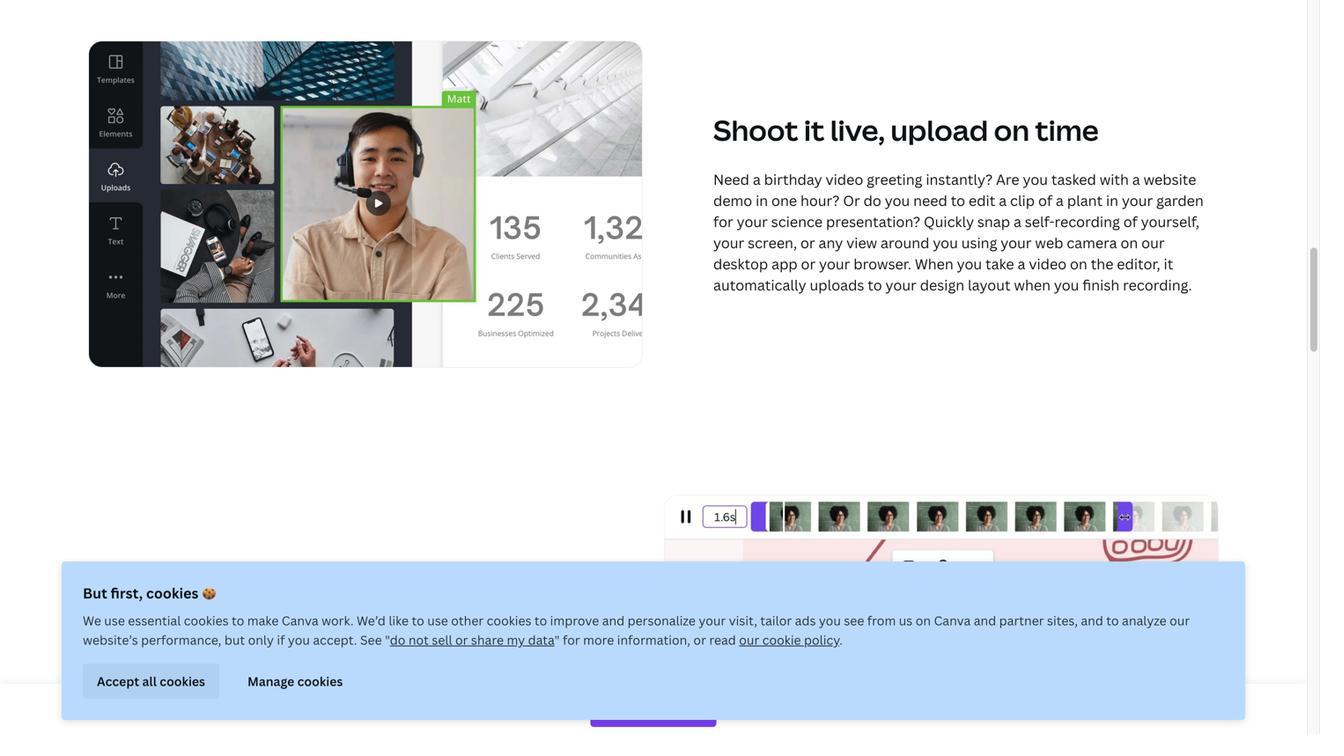Task type: describe. For each thing, give the bounding box(es) containing it.
our inside need a birthday video greeting instantly? are you tasked with a website demo in one hour? or do you need to edit a clip of a plant in your garden for your science presentation? quickly snap a self-recording of yourself, your screen, or any view around you using your web camera on our desktop app or your browser. when you take a video on the editor, it automatically uploads to your design layout when you finish recording.
[[1141, 233, 1165, 252]]

the right the trim on the left
[[552, 701, 575, 720]]

we inside your video captures are added to your design right after. we save it on your upload tab. with our
[[473, 659, 494, 678]]

around
[[881, 233, 929, 252]]

your down your
[[88, 680, 119, 699]]

the down ,
[[335, 701, 357, 720]]

hour?
[[800, 191, 840, 210]]

0 horizontal spatial for
[[563, 632, 580, 649]]

yourself,
[[1141, 212, 1199, 231]]

but
[[83, 584, 107, 603]]

time
[[1035, 111, 1099, 149]]

us
[[899, 612, 913, 629]]

accept
[[97, 673, 139, 690]]

but first, cookies 🍪
[[83, 584, 216, 603]]

the up the trim on the left
[[535, 680, 558, 699]]

your down with
[[1122, 191, 1153, 210]]

a left plant
[[1056, 191, 1064, 210]]

or left read
[[693, 632, 706, 649]]

you down greeting at right
[[885, 191, 910, 210]]

the inside need a birthday video greeting instantly? are you tasked with a website demo in one hour? or do you need to edit a clip of a plant in your garden for your science presentation? quickly snap a self-recording of yourself, your screen, or any view around you using your web camera on our desktop app or your browser. when you take a video on the editor, it automatically uploads to your design layout when you finish recording.
[[1091, 254, 1114, 273]]

editor
[[307, 680, 347, 699]]

sites,
[[1047, 612, 1078, 629]]

your
[[88, 659, 119, 678]]

you right when
[[1054, 276, 1079, 294]]

your inside we use essential cookies to make canva work. we'd like to use other cookies to improve and personalize your visit, tailor ads you see from us on canva and partner sites, and to analyze our website's performance, but only if you accept. see "
[[699, 612, 726, 629]]

or left any
[[800, 233, 815, 252]]

cookie
[[762, 632, 801, 649]]

need
[[713, 170, 749, 189]]

live,
[[830, 111, 885, 149]]

web
[[1035, 233, 1063, 252]]

upload
[[123, 680, 172, 699]]

instantly?
[[926, 170, 993, 189]]

automatically
[[713, 276, 806, 294]]

or right app on the top right of the page
[[801, 254, 816, 273]]

shoot it live, upload on time
[[713, 111, 1099, 149]]

ads
[[795, 612, 816, 629]]

like
[[389, 612, 409, 629]]

we use essential cookies to make canva work. we'd like to use other cookies to improve and personalize your visit, tailor ads you see from us on canva and partner sites, and to analyze our website's performance, but only if you accept. see "
[[83, 612, 1190, 649]]

tasked
[[1051, 170, 1096, 189]]

on down camera at top right
[[1070, 254, 1087, 273]]

video editor
[[266, 680, 347, 699]]

on inside we use essential cookies to make canva work. we'd like to use other cookies to improve and personalize your visit, tailor ads you see from us on canva and partner sites, and to analyze our website's performance, but only if you accept. see "
[[916, 612, 931, 629]]

tab.
[[175, 680, 201, 699]]

your video captures are added to your design right after. we save it on your upload tab. with our
[[88, 659, 562, 699]]

accept.
[[313, 632, 357, 649]]

garden
[[1156, 191, 1204, 210]]

our inside your video captures are added to your design right after. we save it on your upload tab. with our
[[239, 680, 263, 699]]

or
[[843, 191, 860, 210]]

to right like
[[412, 612, 424, 629]]

2 use from the left
[[427, 612, 448, 629]]

a right with
[[1132, 170, 1140, 189]]

do not sell or share my data " for more information, or read our cookie policy .
[[390, 632, 843, 649]]

do not sell or share my data link
[[390, 632, 554, 649]]

you
[[464, 701, 489, 720]]

science
[[771, 212, 823, 231]]

partner
[[999, 612, 1044, 629]]

it inside , you can edit it to spotlight the most important aspects or highlight the striking angles. you can trim the length,
[[441, 680, 450, 699]]

are
[[996, 170, 1019, 189]]

data
[[528, 632, 554, 649]]

are
[[227, 659, 249, 678]]

or inside , you can edit it to spotlight the most important aspects or highlight the striking angles. you can trim the length,
[[254, 701, 269, 720]]

your down browser. on the top of page
[[886, 276, 917, 294]]

our down visit,
[[739, 632, 759, 649]]

on up editor,
[[1121, 233, 1138, 252]]

,
[[347, 680, 351, 699]]

spotlight
[[471, 680, 532, 699]]

save
[[497, 659, 528, 678]]

trim
[[521, 701, 549, 720]]

all
[[142, 673, 157, 690]]

if
[[277, 632, 285, 649]]

desktop
[[713, 254, 768, 273]]

app
[[772, 254, 798, 273]]

manage cookies
[[247, 673, 343, 690]]

information,
[[617, 632, 690, 649]]

important
[[126, 701, 195, 720]]

captures
[[163, 659, 224, 678]]

on up are
[[994, 111, 1029, 149]]

design inside your video captures are added to your design right after. we save it on your upload tab. with our
[[351, 659, 396, 678]]

after.
[[434, 659, 470, 678]]

aspects
[[198, 701, 251, 720]]

self-
[[1025, 212, 1055, 231]]

screen,
[[748, 233, 797, 252]]

most
[[88, 701, 123, 720]]

online video recorder feature card 4 image
[[664, 495, 1219, 734]]

but
[[224, 632, 245, 649]]

using
[[961, 233, 997, 252]]

to left analyze
[[1106, 612, 1119, 629]]

my
[[507, 632, 525, 649]]

tailor
[[760, 612, 792, 629]]

finish
[[1083, 276, 1120, 294]]

manage
[[247, 673, 294, 690]]

you inside , you can edit it to spotlight the most important aspects or highlight the striking angles. you can trim the length,
[[354, 680, 379, 699]]

take
[[985, 254, 1014, 273]]

other
[[451, 612, 484, 629]]

quickly
[[924, 212, 974, 231]]

not
[[408, 632, 429, 649]]

recording
[[1055, 212, 1120, 231]]

see
[[844, 612, 864, 629]]

when
[[915, 254, 954, 273]]



Task type: locate. For each thing, give the bounding box(es) containing it.
1 vertical spatial of
[[1123, 212, 1138, 231]]

our right analyze
[[1170, 612, 1190, 629]]

1 horizontal spatial of
[[1123, 212, 1138, 231]]

with
[[1100, 170, 1129, 189]]

angles.
[[414, 701, 461, 720]]

accept all cookies
[[97, 673, 205, 690]]

we'd
[[357, 612, 386, 629]]

0 horizontal spatial and
[[602, 612, 625, 629]]

on
[[994, 111, 1029, 149], [1121, 233, 1138, 252], [1070, 254, 1087, 273], [916, 612, 931, 629], [544, 659, 562, 678]]

or down manage on the left
[[254, 701, 269, 720]]

the up finish
[[1091, 254, 1114, 273]]

a right need
[[753, 170, 761, 189]]

, you can edit it to spotlight the most important aspects or highlight the striking angles. you can trim the length,
[[88, 680, 575, 734]]

1 horizontal spatial design
[[920, 276, 964, 294]]

2 canva from the left
[[934, 612, 971, 629]]

1 horizontal spatial in
[[1106, 191, 1118, 210]]

your left work.
[[254, 600, 320, 638]]

we up website's
[[83, 612, 101, 629]]

and left partner
[[974, 612, 996, 629]]

we
[[83, 612, 101, 629], [473, 659, 494, 678]]

recording.
[[1123, 276, 1192, 294]]

design
[[920, 276, 964, 294], [351, 659, 396, 678]]

personalize
[[628, 612, 696, 629]]

use up sell
[[427, 612, 448, 629]]

online video recorder feature card 3 image
[[88, 40, 643, 368]]

video inside your video captures are added to your design right after. we save it on your upload tab. with our
[[122, 659, 160, 678]]

0 vertical spatial design
[[920, 276, 964, 294]]

0 horizontal spatial design
[[351, 659, 396, 678]]

performance,
[[141, 632, 221, 649]]

manage cookies button
[[233, 664, 357, 699]]

edit
[[969, 191, 995, 210], [410, 680, 437, 699]]

can down the spotlight
[[493, 701, 517, 720]]

we up the spotlight
[[473, 659, 494, 678]]

you right ,
[[354, 680, 379, 699]]

video
[[826, 170, 863, 189], [1029, 254, 1067, 273], [122, 659, 160, 678], [266, 680, 304, 699]]

2 in from the left
[[1106, 191, 1118, 210]]

and
[[602, 612, 625, 629], [974, 612, 996, 629], [1081, 612, 1103, 629]]

it down "after." on the left of page
[[441, 680, 450, 699]]

1 horizontal spatial and
[[974, 612, 996, 629]]

of left yourself, at right top
[[1123, 212, 1138, 231]]

0 vertical spatial we
[[83, 612, 101, 629]]

presentation?
[[826, 212, 920, 231]]

1 vertical spatial design
[[351, 659, 396, 678]]

we inside we use essential cookies to make canva work. we'd like to use other cookies to improve and personalize your visit, tailor ads you see from us on canva and partner sites, and to analyze our website's performance, but only if you accept. see "
[[83, 612, 101, 629]]

striking
[[361, 701, 410, 720]]

do down like
[[390, 632, 405, 649]]

one
[[771, 191, 797, 210]]

design down see
[[351, 659, 396, 678]]

need a birthday video greeting instantly? are you tasked with a website demo in one hour? or do you need to edit a clip of a plant in your garden for your science presentation? quickly snap a self-recording of yourself, your screen, or any view around you using your web camera on our desktop app or your browser. when you take a video on the editor, it automatically uploads to your design layout when you finish recording.
[[713, 170, 1204, 294]]

do inside need a birthday video greeting instantly? are you tasked with a website demo in one hour? or do you need to edit a clip of a plant in your garden for your science presentation? quickly snap a self-recording of yourself, your screen, or any view around you using your web camera on our desktop app or your browser. when you take a video on the editor, it automatically uploads to your design layout when you finish recording.
[[864, 191, 881, 210]]

0 horizontal spatial use
[[104, 612, 125, 629]]

0 vertical spatial can
[[383, 680, 407, 699]]

from
[[867, 612, 896, 629]]

0 vertical spatial edit
[[969, 191, 995, 210]]

edit down the right
[[410, 680, 437, 699]]

0 horizontal spatial edit
[[410, 680, 437, 699]]

1 " from the left
[[385, 632, 390, 649]]

first,
[[111, 584, 143, 603]]

your up uploads
[[819, 254, 850, 273]]

canva right us
[[934, 612, 971, 629]]

videos
[[326, 600, 418, 638]]

to down "after." on the left of page
[[454, 680, 468, 699]]

or
[[800, 233, 815, 252], [801, 254, 816, 273], [455, 632, 468, 649], [693, 632, 706, 649], [254, 701, 269, 720]]

only
[[248, 632, 274, 649]]

0 horizontal spatial can
[[383, 680, 407, 699]]

0 horizontal spatial in
[[756, 191, 768, 210]]

a down clip
[[1014, 212, 1021, 231]]

our inside we use essential cookies to make canva work. we'd like to use other cookies to improve and personalize your visit, tailor ads you see from us on canva and partner sites, and to analyze our website's performance, but only if you accept. see "
[[1170, 612, 1190, 629]]

3 and from the left
[[1081, 612, 1103, 629]]

canva
[[282, 612, 318, 629], [934, 612, 971, 629]]

any
[[819, 233, 843, 252]]

right
[[399, 659, 431, 678]]

view
[[846, 233, 877, 252]]

0 horizontal spatial do
[[390, 632, 405, 649]]

you down quickly
[[933, 233, 958, 252]]

demo
[[713, 191, 752, 210]]

editor,
[[1117, 254, 1160, 273]]

a left clip
[[999, 191, 1007, 210]]

in left one
[[756, 191, 768, 210]]

sell
[[432, 632, 452, 649]]

to
[[951, 191, 965, 210], [868, 276, 882, 294], [232, 612, 244, 629], [412, 612, 424, 629], [534, 612, 547, 629], [1106, 612, 1119, 629], [299, 659, 313, 678], [454, 680, 468, 699]]

upload
[[891, 111, 988, 149]]

1 vertical spatial for
[[563, 632, 580, 649]]

🍪
[[202, 584, 216, 603]]

to up but
[[232, 612, 244, 629]]

your up read
[[699, 612, 726, 629]]

it left live,
[[804, 111, 824, 149]]

to inside your video captures are added to your design right after. we save it on your upload tab. with our
[[299, 659, 313, 678]]

1 use from the left
[[104, 612, 125, 629]]

of
[[1038, 191, 1052, 210], [1123, 212, 1138, 231]]

edit inside , you can edit it to spotlight the most important aspects or highlight the striking angles. you can trim the length,
[[410, 680, 437, 699]]

0 horizontal spatial canva
[[282, 612, 318, 629]]

more
[[583, 632, 614, 649]]

can up striking at the bottom left of page
[[383, 680, 407, 699]]

2 and from the left
[[974, 612, 996, 629]]

for inside need a birthday video greeting instantly? are you tasked with a website demo in one hour? or do you need to edit a clip of a plant in your garden for your science presentation? quickly snap a self-recording of yourself, your screen, or any view around you using your web camera on our desktop app or your browser. when you take a video on the editor, it automatically uploads to your design layout when you finish recording.
[[713, 212, 733, 231]]

for down demo
[[713, 212, 733, 231]]

our up editor,
[[1141, 233, 1165, 252]]

with
[[205, 680, 236, 699]]

shoot
[[713, 111, 798, 149]]

you
[[1023, 170, 1048, 189], [885, 191, 910, 210], [933, 233, 958, 252], [957, 254, 982, 273], [1054, 276, 1079, 294], [819, 612, 841, 629], [288, 632, 310, 649], [354, 680, 379, 699]]

2 " from the left
[[554, 632, 560, 649]]

birthday
[[764, 170, 822, 189]]

1 horizontal spatial canva
[[934, 612, 971, 629]]

a right take
[[1018, 254, 1026, 273]]

you up policy
[[819, 612, 841, 629]]

work.
[[322, 612, 354, 629]]

1 horizontal spatial we
[[473, 659, 494, 678]]

your up desktop
[[713, 233, 744, 252]]

it inside need a birthday video greeting instantly? are you tasked with a website demo in one hour? or do you need to edit a clip of a plant in your garden for your science presentation? quickly snap a self-recording of yourself, your screen, or any view around you using your web camera on our desktop app or your browser. when you take a video on the editor, it automatically uploads to your design layout when you finish recording.
[[1164, 254, 1173, 273]]

0 horizontal spatial of
[[1038, 191, 1052, 210]]

in down with
[[1106, 191, 1118, 210]]

1 and from the left
[[602, 612, 625, 629]]

you right if
[[288, 632, 310, 649]]

see
[[360, 632, 382, 649]]

1 vertical spatial we
[[473, 659, 494, 678]]

1 horizontal spatial can
[[493, 701, 517, 720]]

on right us
[[916, 612, 931, 629]]

to up data
[[534, 612, 547, 629]]

it inside your video captures are added to your design right after. we save it on your upload tab. with our
[[532, 659, 541, 678]]

1 horizontal spatial edit
[[969, 191, 995, 210]]

can
[[383, 680, 407, 699], [493, 701, 517, 720]]

do
[[864, 191, 881, 210], [390, 632, 405, 649]]

to up video editor link
[[299, 659, 313, 678]]

use
[[104, 612, 125, 629], [427, 612, 448, 629]]

your
[[1122, 191, 1153, 210], [737, 212, 768, 231], [713, 233, 744, 252], [1001, 233, 1032, 252], [819, 254, 850, 273], [886, 276, 917, 294], [254, 600, 320, 638], [699, 612, 726, 629], [317, 659, 348, 678], [88, 680, 119, 699]]

do right or
[[864, 191, 881, 210]]

the
[[1091, 254, 1114, 273], [535, 680, 558, 699], [335, 701, 357, 720], [552, 701, 575, 720]]

browser.
[[854, 254, 911, 273]]

" right see
[[385, 632, 390, 649]]

1 in from the left
[[756, 191, 768, 210]]

camera
[[1067, 233, 1117, 252]]

for
[[713, 212, 733, 231], [563, 632, 580, 649]]

1 horizontal spatial for
[[713, 212, 733, 231]]

0 vertical spatial of
[[1038, 191, 1052, 210]]

your up take
[[1001, 233, 1032, 252]]

it up recording.
[[1164, 254, 1173, 273]]

you up clip
[[1023, 170, 1048, 189]]

read
[[709, 632, 736, 649]]

for down improve on the bottom of page
[[563, 632, 580, 649]]

essential
[[128, 612, 181, 629]]

0 horizontal spatial "
[[385, 632, 390, 649]]

and right sites,
[[1081, 612, 1103, 629]]

or right sell
[[455, 632, 468, 649]]

it right save
[[532, 659, 541, 678]]

" inside we use essential cookies to make canva work. we'd like to use other cookies to improve and personalize your visit, tailor ads you see from us on canva and partner sites, and to analyze our website's performance, but only if you accept. see "
[[385, 632, 390, 649]]

our down are
[[239, 680, 263, 699]]

length,
[[88, 722, 135, 734]]

to down browser. on the top of page
[[868, 276, 882, 294]]

to down instantly?
[[951, 191, 965, 210]]

edit inside need a birthday video greeting instantly? are you tasked with a website demo in one hour? or do you need to edit a clip of a plant in your garden for your science presentation? quickly snap a self-recording of yourself, your screen, or any view around you using your web camera on our desktop app or your browser. when you take a video on the editor, it automatically uploads to your design layout when you finish recording.
[[969, 191, 995, 210]]

clip
[[1010, 191, 1035, 210]]

1 vertical spatial do
[[390, 632, 405, 649]]

need
[[913, 191, 947, 210]]

your up editor
[[317, 659, 348, 678]]

snap
[[977, 212, 1010, 231]]

1 vertical spatial edit
[[410, 680, 437, 699]]

website's
[[83, 632, 138, 649]]

1 canva from the left
[[282, 612, 318, 629]]

edit up snap
[[969, 191, 995, 210]]

added
[[252, 659, 295, 678]]

of up self-
[[1038, 191, 1052, 210]]

0 vertical spatial for
[[713, 212, 733, 231]]

accept all cookies button
[[83, 664, 219, 699]]

improve
[[550, 612, 599, 629]]

0 horizontal spatial we
[[83, 612, 101, 629]]

design inside need a birthday video greeting instantly? are you tasked with a website demo in one hour? or do you need to edit a clip of a plant in your garden for your science presentation? quickly snap a self-recording of yourself, your screen, or any view around you using your web camera on our desktop app or your browser. when you take a video on the editor, it automatically uploads to your design layout when you finish recording.
[[920, 276, 964, 294]]

1 horizontal spatial "
[[554, 632, 560, 649]]

" down improve on the bottom of page
[[554, 632, 560, 649]]

to inside , you can edit it to spotlight the most important aspects or highlight the striking angles. you can trim the length,
[[454, 680, 468, 699]]

our
[[1141, 233, 1165, 252], [1170, 612, 1190, 629], [739, 632, 759, 649], [239, 680, 263, 699]]

1 vertical spatial can
[[493, 701, 517, 720]]

layout
[[968, 276, 1011, 294]]

on down data
[[544, 659, 562, 678]]

your down demo
[[737, 212, 768, 231]]

and up do not sell or share my data " for more information, or read our cookie policy .
[[602, 612, 625, 629]]

2 horizontal spatial and
[[1081, 612, 1103, 629]]

0 vertical spatial do
[[864, 191, 881, 210]]

visit,
[[729, 612, 757, 629]]

uploads
[[810, 276, 864, 294]]

use up website's
[[104, 612, 125, 629]]

highlight
[[272, 701, 331, 720]]

on inside your video captures are added to your design right after. we save it on your upload tab. with our
[[544, 659, 562, 678]]

share
[[471, 632, 504, 649]]

.
[[839, 632, 843, 649]]

1 horizontal spatial use
[[427, 612, 448, 629]]

1 horizontal spatial do
[[864, 191, 881, 210]]

you down using
[[957, 254, 982, 273]]

canva up if
[[282, 612, 318, 629]]

design down when
[[920, 276, 964, 294]]



Task type: vqa. For each thing, say whether or not it's contained in the screenshot.
Projects in the bottom of the page
no



